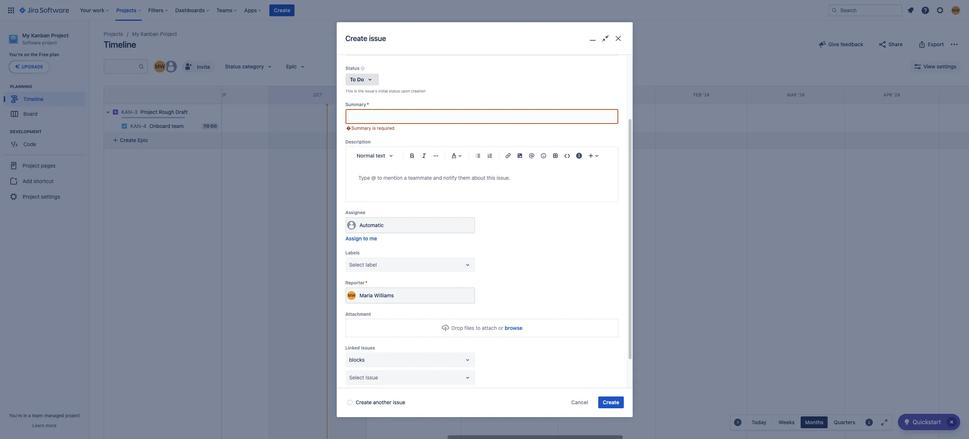Task type: describe. For each thing, give the bounding box(es) containing it.
create banner
[[0, 0, 969, 21]]

select issue
[[349, 374, 378, 381]]

0 horizontal spatial to do
[[204, 124, 217, 128]]

creation
[[411, 89, 426, 93]]

you're in a team-managed project
[[9, 413, 80, 419]]

more formatting image
[[431, 151, 440, 160]]

epic
[[138, 137, 148, 143]]

create epic button
[[108, 134, 217, 147]]

rough
[[159, 109, 174, 115]]

initial
[[378, 89, 388, 93]]

unassigned image
[[165, 61, 177, 73]]

give feedback button
[[814, 38, 868, 50]]

open image
[[463, 373, 472, 382]]

primary element
[[4, 0, 829, 21]]

labels
[[345, 250, 360, 256]]

group containing project pages
[[3, 155, 86, 207]]

quarters
[[834, 419, 855, 426]]

upgrade
[[21, 64, 43, 70]]

another
[[373, 399, 392, 406]]

check image
[[902, 418, 911, 427]]

months button
[[801, 417, 828, 429]]

0 horizontal spatial do
[[211, 124, 217, 128]]

cancel
[[571, 399, 588, 406]]

quickstart
[[913, 419, 941, 426]]

required
[[377, 125, 394, 131]]

code snippet image
[[563, 151, 572, 160]]

learn
[[32, 423, 44, 429]]

summary is required
[[351, 125, 394, 131]]

blocks
[[349, 357, 365, 363]]

team
[[172, 123, 184, 129]]

on
[[24, 52, 29, 57]]

create button inside dialog
[[598, 397, 624, 409]]

learn more button
[[32, 423, 56, 429]]

assign to me button
[[345, 235, 377, 242]]

attach
[[482, 325, 497, 331]]

4
[[143, 123, 147, 129]]

create another issue
[[356, 399, 405, 406]]

label
[[366, 262, 377, 268]]

upon
[[401, 89, 410, 93]]

Labels text field
[[349, 261, 351, 269]]

1 vertical spatial issue
[[393, 399, 405, 406]]

board
[[23, 111, 37, 117]]

to inside button
[[363, 235, 368, 242]]

projects link
[[104, 30, 123, 38]]

1 horizontal spatial to
[[476, 325, 481, 331]]

today button
[[747, 417, 771, 429]]

status
[[389, 89, 400, 93]]

plan
[[50, 52, 59, 57]]

project for my kanban project
[[160, 31, 177, 37]]

give feedback
[[828, 41, 863, 47]]

do inside dropdown button
[[357, 76, 364, 83]]

export
[[928, 41, 944, 47]]

epic image
[[112, 109, 118, 115]]

none text field inside create issue dialog
[[346, 110, 617, 123]]

Select Issue text field
[[349, 374, 351, 381]]

software
[[22, 40, 41, 45]]

onboard
[[149, 123, 170, 129]]

to do inside dropdown button
[[350, 76, 364, 83]]

maria
[[359, 292, 373, 299]]

project pages link
[[3, 158, 86, 174]]

mar
[[787, 92, 797, 98]]

timeline inside planning group
[[23, 96, 43, 102]]

bold ⌘b image
[[408, 151, 416, 160]]

info panel image
[[574, 151, 583, 160]]

add image, video, or file image
[[515, 151, 524, 160]]

linked
[[345, 345, 360, 351]]

shortcut
[[34, 178, 54, 184]]

summary for summary is required
[[351, 125, 371, 131]]

you're for you're in a team-managed project
[[9, 413, 22, 419]]

numbered list ⌘⇧7 image
[[485, 151, 494, 160]]

Description - Main content area, start typing to enter text. text field
[[358, 173, 605, 182]]

the for free
[[31, 52, 38, 57]]

files
[[464, 325, 474, 331]]

kan-4 onboard team
[[130, 123, 184, 129]]

open image for blocks
[[463, 356, 472, 364]]

create for create another issue
[[356, 399, 372, 406]]

discard & close image
[[613, 33, 624, 44]]

my kanban project
[[132, 31, 177, 37]]

summary *
[[345, 102, 369, 107]]

open image for select label
[[463, 260, 472, 269]]

link image
[[503, 151, 512, 160]]

mar '24
[[787, 92, 805, 98]]

quickstart button
[[898, 414, 960, 430]]

normal
[[357, 152, 374, 159]]

status
[[345, 66, 360, 71]]

apr '24
[[884, 92, 900, 98]]

bullet list ⌘⇧8 image
[[473, 151, 482, 160]]

sep
[[218, 92, 226, 98]]

me
[[370, 235, 377, 242]]

give
[[828, 41, 839, 47]]

apr
[[884, 92, 892, 98]]

upload image
[[441, 324, 450, 333]]

add shortcut button
[[3, 174, 86, 189]]

kan-3 link
[[121, 108, 138, 116]]

'24 for apr '24
[[893, 92, 900, 98]]

kan-3 project rough draft
[[121, 109, 188, 115]]

issue's
[[365, 89, 377, 93]]

create button inside primary element
[[270, 4, 295, 16]]

normal text button
[[353, 148, 400, 164]]

development group
[[4, 129, 88, 154]]

3
[[134, 109, 138, 115]]

attachment
[[345, 311, 371, 317]]

create issue dialog
[[337, 0, 633, 425]]

team-
[[32, 413, 45, 419]]

project inside my kanban project software project
[[42, 40, 57, 45]]

code
[[23, 141, 36, 147]]

add people image
[[184, 62, 192, 71]]

feb '24
[[694, 92, 710, 98]]



Task type: vqa. For each thing, say whether or not it's contained in the screenshot.
Drop
yes



Task type: locate. For each thing, give the bounding box(es) containing it.
project inside 'link'
[[23, 194, 40, 200]]

Search timeline text field
[[104, 60, 138, 73]]

my for my kanban project
[[132, 31, 139, 37]]

invite
[[197, 63, 210, 70]]

my up software
[[22, 32, 30, 38]]

0 vertical spatial kan-
[[121, 109, 134, 115]]

you're left on
[[9, 52, 23, 57]]

code link
[[4, 137, 85, 152]]

my kanban project software project
[[22, 32, 69, 45]]

learn more
[[32, 423, 56, 429]]

'24 right "mar"
[[798, 92, 805, 98]]

months
[[805, 419, 824, 426]]

board link
[[4, 107, 85, 121]]

* down issue's
[[367, 102, 369, 107]]

0 horizontal spatial my
[[22, 32, 30, 38]]

select for select issue
[[349, 374, 364, 381]]

1 horizontal spatial kanban
[[141, 31, 159, 37]]

mention image
[[527, 151, 536, 160]]

info image
[[360, 66, 366, 72]]

1 horizontal spatial to do
[[350, 76, 364, 83]]

export icon image
[[918, 40, 926, 49]]

select for select label
[[349, 262, 364, 268]]

timeline link
[[4, 92, 85, 107]]

development
[[10, 129, 42, 134]]

do right team
[[211, 124, 217, 128]]

project up the unassigned icon
[[160, 31, 177, 37]]

1 horizontal spatial project
[[65, 413, 80, 419]]

0 vertical spatial open image
[[463, 260, 472, 269]]

project down add
[[23, 194, 40, 200]]

timeline down projects link on the left
[[104, 39, 136, 50]]

0 horizontal spatial timeline
[[23, 96, 43, 102]]

to right team
[[204, 124, 209, 128]]

kan- for 4
[[130, 123, 143, 129]]

draft
[[176, 109, 188, 115]]

timeline up board
[[23, 96, 43, 102]]

kanban right projects
[[141, 31, 159, 37]]

kan-4 link
[[130, 122, 147, 130]]

'24 right feb
[[703, 92, 710, 98]]

jira software image
[[19, 6, 69, 15], [19, 6, 69, 15]]

to down the status
[[350, 76, 356, 83]]

*
[[367, 102, 369, 107], [365, 280, 367, 286]]

more
[[46, 423, 56, 429]]

open image
[[463, 260, 472, 269], [463, 356, 472, 364]]

free
[[39, 52, 49, 57]]

planning group
[[4, 84, 88, 124]]

0 vertical spatial create button
[[270, 4, 295, 16]]

you're left the in
[[9, 413, 22, 419]]

project for my kanban project software project
[[51, 32, 69, 38]]

drop
[[451, 325, 463, 331]]

0 horizontal spatial is
[[354, 89, 357, 93]]

add shortcut
[[23, 178, 54, 184]]

1 horizontal spatial maria williams image
[[347, 291, 356, 300]]

maria williams image
[[154, 61, 166, 73], [347, 291, 356, 300]]

1 '24 from the left
[[703, 92, 710, 98]]

dismiss quickstart image
[[946, 416, 958, 428]]

project
[[160, 31, 177, 37], [51, 32, 69, 38], [141, 109, 157, 115], [23, 162, 40, 169], [23, 194, 40, 200]]

normal text
[[357, 152, 385, 159]]

0 horizontal spatial project
[[42, 40, 57, 45]]

1 open image from the top
[[463, 260, 472, 269]]

you're on the free plan
[[9, 52, 59, 57]]

browse button
[[505, 324, 523, 332]]

is
[[354, 89, 357, 93], [372, 125, 376, 131]]

to do right team
[[204, 124, 217, 128]]

1 horizontal spatial is
[[372, 125, 376, 131]]

1 vertical spatial maria williams image
[[347, 291, 356, 300]]

reporter *
[[345, 280, 367, 286]]

1 select from the top
[[349, 262, 364, 268]]

create inside create epic button
[[120, 137, 136, 143]]

summary for summary *
[[345, 102, 366, 107]]

0 vertical spatial issue
[[369, 34, 386, 43]]

project right 3
[[141, 109, 157, 115]]

2 horizontal spatial '24
[[893, 92, 900, 98]]

to do down the status
[[350, 76, 364, 83]]

1 vertical spatial *
[[365, 280, 367, 286]]

Linked Issues text field
[[349, 356, 351, 364]]

maria williams
[[359, 292, 394, 299]]

planning
[[10, 84, 32, 89]]

to left the me
[[363, 235, 368, 242]]

do
[[357, 76, 364, 83], [211, 124, 217, 128]]

summary
[[345, 102, 366, 107], [351, 125, 371, 131]]

projects
[[104, 31, 123, 37]]

table image
[[551, 151, 560, 160]]

task image
[[121, 123, 127, 129]]

0 vertical spatial is
[[354, 89, 357, 93]]

kan- for 3
[[121, 109, 134, 115]]

maria williams image inside create issue dialog
[[347, 291, 356, 300]]

italic ⌘i image
[[419, 151, 428, 160]]

1 vertical spatial the
[[358, 89, 364, 93]]

0 vertical spatial *
[[367, 102, 369, 107]]

is right this
[[354, 89, 357, 93]]

summary down this
[[345, 102, 366, 107]]

1 vertical spatial to do
[[204, 124, 217, 128]]

project
[[42, 40, 57, 45], [65, 413, 80, 419]]

2 open image from the top
[[463, 356, 472, 364]]

maria williams image left add people image at top
[[154, 61, 166, 73]]

0 horizontal spatial the
[[31, 52, 38, 57]]

managed
[[45, 413, 64, 419]]

to
[[363, 235, 368, 242], [476, 325, 481, 331]]

error image
[[345, 125, 351, 131]]

* for reporter *
[[365, 280, 367, 286]]

select left 'issue'
[[349, 374, 364, 381]]

1 vertical spatial summary
[[351, 125, 371, 131]]

exit full screen image
[[600, 33, 611, 44]]

1 horizontal spatial '24
[[798, 92, 805, 98]]

description
[[345, 139, 371, 145]]

project up "plan"
[[42, 40, 57, 45]]

2 select from the top
[[349, 374, 364, 381]]

0 vertical spatial the
[[31, 52, 38, 57]]

create inside primary element
[[274, 7, 290, 13]]

show child issues image
[[104, 108, 112, 117]]

the right on
[[31, 52, 38, 57]]

you're for you're on the free plan
[[9, 52, 23, 57]]

'24 right the apr
[[893, 92, 900, 98]]

kan-
[[121, 109, 134, 115], [130, 123, 143, 129]]

assign to me
[[345, 235, 377, 242]]

1 vertical spatial open image
[[463, 356, 472, 364]]

kanban for my kanban project
[[141, 31, 159, 37]]

0 horizontal spatial issue
[[369, 34, 386, 43]]

project right the managed
[[65, 413, 80, 419]]

search image
[[831, 7, 837, 13]]

weeks button
[[774, 417, 799, 429]]

issue
[[366, 374, 378, 381]]

oct
[[313, 92, 323, 98]]

minimize image
[[587, 33, 598, 44]]

1 horizontal spatial timeline
[[104, 39, 136, 50]]

1 horizontal spatial do
[[357, 76, 364, 83]]

project inside my kanban project software project
[[51, 32, 69, 38]]

1 you're from the top
[[9, 52, 23, 57]]

kan- right the task image at the left top of page
[[130, 123, 143, 129]]

2 you're from the top
[[9, 413, 22, 419]]

0 horizontal spatial '24
[[703, 92, 710, 98]]

0 horizontal spatial create button
[[270, 4, 295, 16]]

0 vertical spatial timeline
[[104, 39, 136, 50]]

'24
[[703, 92, 710, 98], [798, 92, 805, 98], [893, 92, 900, 98]]

issue
[[369, 34, 386, 43], [393, 399, 405, 406]]

a
[[28, 413, 31, 419]]

project for kan-3 project rough draft
[[141, 109, 157, 115]]

export button
[[913, 38, 948, 50]]

assignee
[[345, 210, 365, 215]]

kanban for my kanban project software project
[[31, 32, 50, 38]]

emoji image
[[539, 151, 548, 160]]

* right reporter
[[365, 280, 367, 286]]

1 vertical spatial project
[[65, 413, 80, 419]]

kan- right epic image
[[121, 109, 134, 115]]

1 vertical spatial you're
[[9, 413, 22, 419]]

1 vertical spatial timeline
[[23, 96, 43, 102]]

feedback
[[841, 41, 863, 47]]

Search field
[[829, 4, 903, 16]]

create button
[[270, 4, 295, 16], [598, 397, 624, 409]]

my inside my kanban project software project
[[22, 32, 30, 38]]

the inside create issue dialog
[[358, 89, 364, 93]]

create epic
[[120, 137, 148, 143]]

browse
[[505, 325, 523, 331]]

1 horizontal spatial create button
[[598, 397, 624, 409]]

williams
[[374, 292, 394, 299]]

invite button
[[181, 60, 217, 73]]

weeks
[[779, 419, 795, 426]]

1 vertical spatial create button
[[598, 397, 624, 409]]

settings
[[41, 194, 60, 200]]

None text field
[[346, 110, 617, 123]]

1 vertical spatial select
[[349, 374, 364, 381]]

1 vertical spatial is
[[372, 125, 376, 131]]

kanban
[[141, 31, 159, 37], [31, 32, 50, 38]]

feb
[[694, 92, 702, 98]]

my for my kanban project software project
[[22, 32, 30, 38]]

today
[[752, 419, 766, 426]]

kanban up software
[[31, 32, 50, 38]]

the left issue's
[[358, 89, 364, 93]]

or
[[498, 325, 503, 331]]

quarters button
[[829, 417, 860, 429]]

is for the
[[354, 89, 357, 93]]

kanban inside my kanban project software project
[[31, 32, 50, 38]]

the for issue's
[[358, 89, 364, 93]]

0 horizontal spatial to
[[204, 124, 209, 128]]

linked issues
[[345, 345, 375, 351]]

create for create issue
[[345, 34, 367, 43]]

0 vertical spatial to
[[363, 235, 368, 242]]

to right files
[[476, 325, 481, 331]]

* for summary *
[[367, 102, 369, 107]]

1 vertical spatial to
[[476, 325, 481, 331]]

0 vertical spatial to do
[[350, 76, 364, 83]]

'24 for mar '24
[[798, 92, 805, 98]]

2 '24 from the left
[[798, 92, 805, 98]]

0 vertical spatial project
[[42, 40, 57, 45]]

1 horizontal spatial the
[[358, 89, 364, 93]]

assign
[[345, 235, 362, 242]]

is left required
[[372, 125, 376, 131]]

my kanban project link
[[132, 30, 177, 38]]

add
[[23, 178, 32, 184]]

project up "plan"
[[51, 32, 69, 38]]

0 horizontal spatial maria williams image
[[154, 61, 166, 73]]

0 vertical spatial maria williams image
[[154, 61, 166, 73]]

0 horizontal spatial to
[[363, 235, 368, 242]]

0 vertical spatial to
[[350, 76, 356, 83]]

0 vertical spatial do
[[357, 76, 364, 83]]

0 vertical spatial select
[[349, 262, 364, 268]]

automatic image
[[347, 221, 356, 230]]

in
[[23, 413, 27, 419]]

group
[[3, 155, 86, 207]]

drop files to attach or browse
[[451, 325, 523, 331]]

automatic
[[359, 222, 384, 228]]

cancel button
[[567, 397, 593, 409]]

is for required
[[372, 125, 376, 131]]

1 horizontal spatial issue
[[393, 399, 405, 406]]

my right projects
[[132, 31, 139, 37]]

1 vertical spatial do
[[211, 124, 217, 128]]

maria williams image down reporter
[[347, 291, 356, 300]]

create issue
[[345, 34, 386, 43]]

to
[[350, 76, 356, 83], [204, 124, 209, 128]]

0 vertical spatial you're
[[9, 52, 23, 57]]

1 horizontal spatial to
[[350, 76, 356, 83]]

my
[[132, 31, 139, 37], [22, 32, 30, 38]]

create for create epic
[[120, 137, 136, 143]]

project settings
[[23, 194, 60, 200]]

3 '24 from the left
[[893, 92, 900, 98]]

select down labels
[[349, 262, 364, 268]]

text
[[376, 152, 385, 159]]

upgrade button
[[9, 61, 49, 73]]

1 horizontal spatial my
[[132, 31, 139, 37]]

0 vertical spatial summary
[[345, 102, 366, 107]]

do down info icon
[[357, 76, 364, 83]]

1 vertical spatial kan-
[[130, 123, 143, 129]]

to do button
[[345, 74, 379, 86]]

summary up the description
[[351, 125, 371, 131]]

pages
[[41, 162, 55, 169]]

1 vertical spatial to
[[204, 124, 209, 128]]

project up add
[[23, 162, 40, 169]]

project pages
[[23, 162, 55, 169]]

enter full screen image
[[880, 418, 889, 427]]

to inside to do dropdown button
[[350, 76, 356, 83]]

'24 for feb '24
[[703, 92, 710, 98]]

nov
[[409, 92, 419, 98]]

to do
[[350, 76, 364, 83], [204, 124, 217, 128]]

0 horizontal spatial kanban
[[31, 32, 50, 38]]



